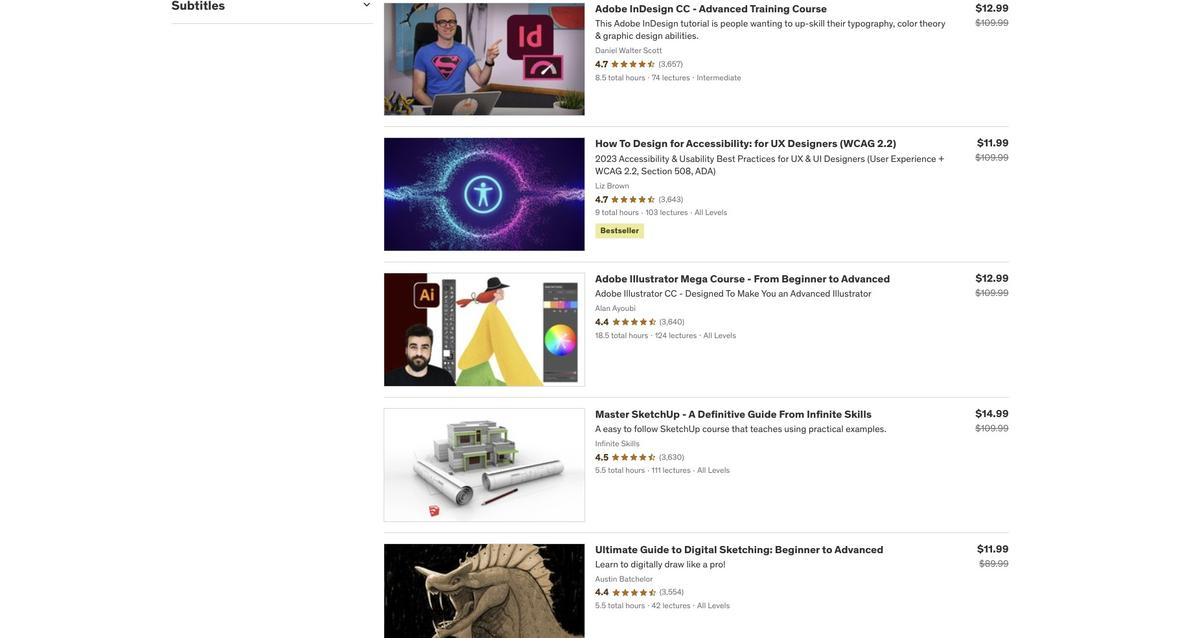 Task type: vqa. For each thing, say whether or not it's contained in the screenshot.
Guide to the bottom
yes



Task type: locate. For each thing, give the bounding box(es) containing it.
0 horizontal spatial course
[[710, 272, 745, 285]]

1 horizontal spatial -
[[693, 2, 697, 15]]

- left a
[[682, 408, 687, 421]]

2 $12.99 from the top
[[976, 272, 1009, 285]]

1 $109.99 from the top
[[976, 17, 1009, 28]]

1 vertical spatial guide
[[640, 543, 670, 556]]

1 $11.99 from the top
[[978, 136, 1009, 149]]

adobe left illustrator
[[596, 272, 628, 285]]

mega
[[681, 272, 708, 285]]

adobe indesign cc - advanced training course
[[596, 2, 827, 15]]

adobe for adobe illustrator mega course - from beginner to advanced
[[596, 272, 628, 285]]

$12.99
[[976, 1, 1009, 14], [976, 272, 1009, 285]]

for left ux
[[755, 137, 769, 150]]

(wcag
[[840, 137, 875, 150]]

cc
[[676, 2, 691, 15]]

- right the mega
[[748, 272, 752, 285]]

1 adobe from the top
[[596, 2, 628, 15]]

adobe for adobe indesign cc - advanced training course
[[596, 2, 628, 15]]

1 vertical spatial $12.99
[[976, 272, 1009, 285]]

adobe
[[596, 2, 628, 15], [596, 272, 628, 285]]

0 vertical spatial guide
[[748, 408, 777, 421]]

master
[[596, 408, 630, 421]]

$12.99 for adobe indesign cc - advanced training course
[[976, 1, 1009, 14]]

ultimate guide to digital sketching: beginner to advanced link
[[596, 543, 884, 556]]

1 vertical spatial $11.99
[[978, 543, 1009, 556]]

from
[[754, 272, 780, 285], [779, 408, 805, 421]]

1 vertical spatial $12.99 $109.99
[[976, 272, 1009, 299]]

for right design in the right top of the page
[[670, 137, 684, 150]]

2 $12.99 $109.99 from the top
[[976, 272, 1009, 299]]

2 adobe from the top
[[596, 272, 628, 285]]

$11.99 $109.99
[[976, 136, 1009, 164]]

$12.99 $109.99
[[976, 1, 1009, 28], [976, 272, 1009, 299]]

1 vertical spatial -
[[748, 272, 752, 285]]

course right the mega
[[710, 272, 745, 285]]

0 vertical spatial $11.99
[[978, 136, 1009, 149]]

course
[[793, 2, 827, 15], [710, 272, 745, 285]]

0 vertical spatial course
[[793, 2, 827, 15]]

$11.99 inside $11.99 $109.99
[[978, 136, 1009, 149]]

0 vertical spatial $12.99
[[976, 1, 1009, 14]]

0 horizontal spatial guide
[[640, 543, 670, 556]]

beginner
[[782, 272, 827, 285], [775, 543, 820, 556]]

0 horizontal spatial -
[[682, 408, 687, 421]]

a
[[689, 408, 696, 421]]

- right cc
[[693, 2, 697, 15]]

guide right definitive
[[748, 408, 777, 421]]

course right training
[[793, 2, 827, 15]]

$14.99 $109.99
[[976, 407, 1009, 434]]

$11.99
[[978, 136, 1009, 149], [978, 543, 1009, 556]]

adobe left indesign
[[596, 2, 628, 15]]

0 vertical spatial adobe
[[596, 2, 628, 15]]

1 for from the left
[[670, 137, 684, 150]]

ux
[[771, 137, 786, 150]]

0 vertical spatial $12.99 $109.99
[[976, 1, 1009, 28]]

for
[[670, 137, 684, 150], [755, 137, 769, 150]]

$109.99
[[976, 17, 1009, 28], [976, 152, 1009, 164], [976, 287, 1009, 299], [976, 423, 1009, 434]]

3 $109.99 from the top
[[976, 287, 1009, 299]]

2 vertical spatial -
[[682, 408, 687, 421]]

to
[[829, 272, 839, 285], [672, 543, 682, 556], [823, 543, 833, 556]]

2 for from the left
[[755, 137, 769, 150]]

-
[[693, 2, 697, 15], [748, 272, 752, 285], [682, 408, 687, 421]]

guide right ultimate at the right bottom of the page
[[640, 543, 670, 556]]

advanced
[[699, 2, 748, 15], [842, 272, 891, 285], [835, 543, 884, 556]]

$11.99 for ultimate guide to digital sketching: beginner to advanced
[[978, 543, 1009, 556]]

how to design for accessibility: for ux designers (wcag 2.2)
[[596, 137, 897, 150]]

0 horizontal spatial for
[[670, 137, 684, 150]]

master sketchup  - a definitive guide from infinite skills link
[[596, 408, 872, 421]]

adobe illustrator mega course - from beginner to advanced link
[[596, 272, 891, 285]]

1 vertical spatial adobe
[[596, 272, 628, 285]]

$12.99 $109.99 for adobe illustrator mega course - from beginner to advanced
[[976, 272, 1009, 299]]

infinite
[[807, 408, 843, 421]]

2 horizontal spatial -
[[748, 272, 752, 285]]

indesign
[[630, 2, 674, 15]]

1 horizontal spatial course
[[793, 2, 827, 15]]

1 $12.99 $109.99 from the top
[[976, 1, 1009, 28]]

1 horizontal spatial for
[[755, 137, 769, 150]]

how to design for accessibility: for ux designers (wcag 2.2) link
[[596, 137, 897, 150]]

2 $11.99 from the top
[[978, 543, 1009, 556]]

$109.99 for how to design for accessibility: for ux designers (wcag 2.2)
[[976, 152, 1009, 164]]

2 $109.99 from the top
[[976, 152, 1009, 164]]

guide
[[748, 408, 777, 421], [640, 543, 670, 556]]

1 $12.99 from the top
[[976, 1, 1009, 14]]

1 vertical spatial from
[[779, 408, 805, 421]]

0 vertical spatial from
[[754, 272, 780, 285]]

4 $109.99 from the top
[[976, 423, 1009, 434]]

1 vertical spatial advanced
[[842, 272, 891, 285]]



Task type: describe. For each thing, give the bounding box(es) containing it.
small image
[[360, 0, 373, 11]]

master sketchup  - a definitive guide from infinite skills
[[596, 408, 872, 421]]

adobe illustrator mega course - from beginner to advanced
[[596, 272, 891, 285]]

$14.99
[[976, 407, 1009, 420]]

$109.99 for adobe indesign cc - advanced training course
[[976, 17, 1009, 28]]

how
[[596, 137, 618, 150]]

0 vertical spatial advanced
[[699, 2, 748, 15]]

design
[[633, 137, 668, 150]]

0 vertical spatial beginner
[[782, 272, 827, 285]]

1 vertical spatial course
[[710, 272, 745, 285]]

definitive
[[698, 408, 746, 421]]

0 vertical spatial -
[[693, 2, 697, 15]]

illustrator
[[630, 272, 679, 285]]

$12.99 $109.99 for adobe indesign cc - advanced training course
[[976, 1, 1009, 28]]

digital
[[685, 543, 717, 556]]

sketching:
[[720, 543, 773, 556]]

designers
[[788, 137, 838, 150]]

to
[[620, 137, 631, 150]]

ultimate guide to digital sketching: beginner to advanced
[[596, 543, 884, 556]]

$109.99 for adobe illustrator mega course - from beginner to advanced
[[976, 287, 1009, 299]]

$11.99 $89.99
[[978, 543, 1009, 570]]

$89.99
[[980, 558, 1009, 570]]

sketchup
[[632, 408, 680, 421]]

2 vertical spatial advanced
[[835, 543, 884, 556]]

training
[[750, 2, 790, 15]]

2.2)
[[878, 137, 897, 150]]

ultimate
[[596, 543, 638, 556]]

adobe indesign cc - advanced training course link
[[596, 2, 827, 15]]

skills
[[845, 408, 872, 421]]

$12.99 for adobe illustrator mega course - from beginner to advanced
[[976, 272, 1009, 285]]

1 horizontal spatial guide
[[748, 408, 777, 421]]

accessibility:
[[686, 137, 752, 150]]

$109.99 for master sketchup  - a definitive guide from infinite skills
[[976, 423, 1009, 434]]

$11.99 for how to design for accessibility: for ux designers (wcag 2.2)
[[978, 136, 1009, 149]]

1 vertical spatial beginner
[[775, 543, 820, 556]]



